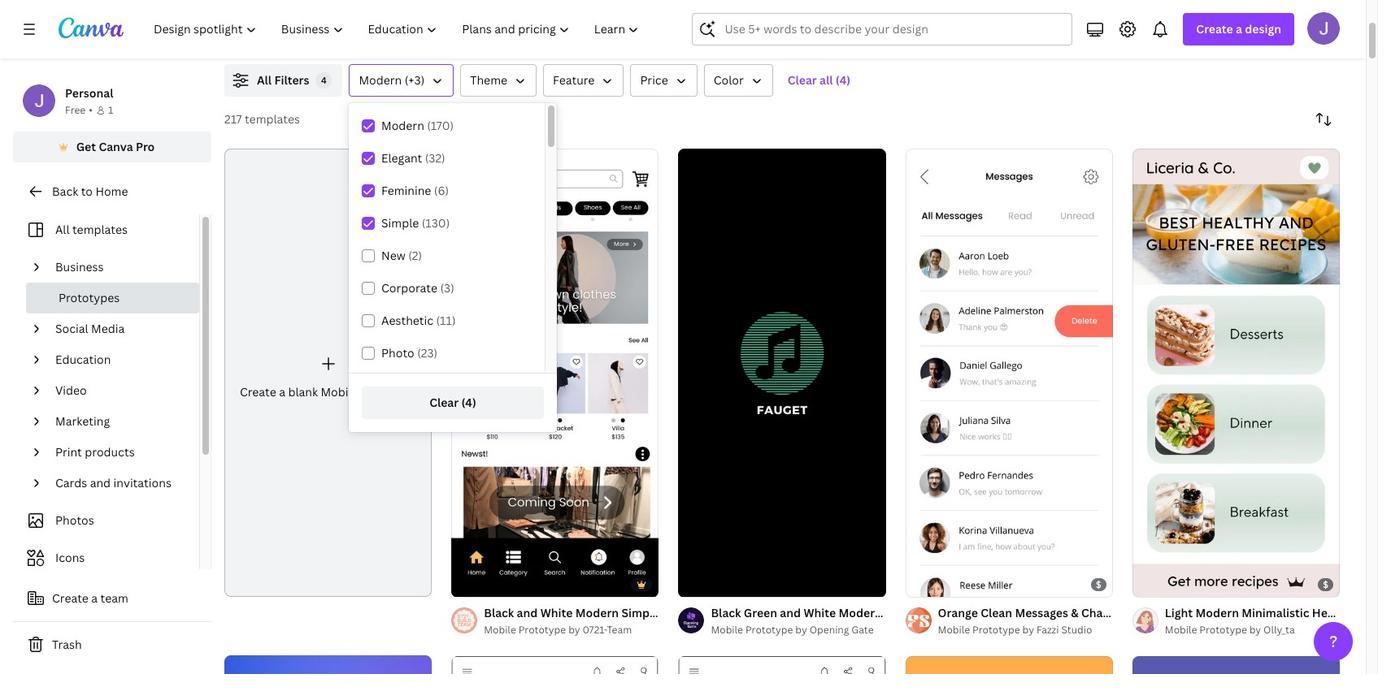 Task type: locate. For each thing, give the bounding box(es) containing it.
feature
[[553, 72, 595, 88]]

0 vertical spatial a
[[1236, 21, 1242, 37]]

1 vertical spatial clear
[[429, 395, 459, 411]]

color button
[[704, 64, 773, 97]]

(11)
[[436, 313, 456, 328]]

jacob simon image
[[1307, 12, 1340, 45]]

2 3 from the left
[[1162, 578, 1167, 590]]

theme button
[[460, 64, 537, 97]]

corporate
[[381, 281, 437, 296]]

a inside dropdown button
[[1236, 21, 1242, 37]]

mobile inside mobile prototype by olly_ta link
[[1165, 623, 1197, 637]]

2 by from the left
[[795, 623, 807, 637]]

feature button
[[543, 64, 624, 97]]

(3)
[[440, 281, 454, 296]]

2 1 of 3 from the left
[[1144, 578, 1167, 590]]

2 of from the left
[[1151, 578, 1160, 590]]

by for mobile prototype by opening gate
[[795, 623, 807, 637]]

0 horizontal spatial clear
[[429, 395, 459, 411]]

0 vertical spatial create
[[1196, 21, 1233, 37]]

all down back
[[55, 222, 70, 237]]

modern
[[359, 72, 402, 88], [381, 118, 424, 133]]

feminine (6)
[[381, 183, 449, 198]]

get canva pro button
[[13, 132, 211, 163]]

(32)
[[425, 150, 445, 166]]

(23)
[[417, 346, 438, 361]]

0 horizontal spatial all
[[55, 222, 70, 237]]

•
[[89, 103, 93, 117]]

olly_ta
[[1264, 623, 1295, 637]]

0 vertical spatial templates
[[245, 111, 300, 127]]

all templates link
[[23, 215, 189, 246]]

templates for all templates
[[72, 222, 128, 237]]

by
[[568, 623, 580, 637], [795, 623, 807, 637], [1023, 623, 1034, 637], [1250, 623, 1261, 637]]

0 vertical spatial clear
[[788, 72, 817, 88]]

create a blank mobile prototype
[[240, 385, 417, 400]]

1 horizontal spatial 1 of 3
[[1144, 578, 1167, 590]]

of for mobile prototype by olly_ta
[[1151, 578, 1160, 590]]

1 $ from the left
[[1096, 579, 1102, 591]]

mobile right blank
[[321, 385, 358, 400]]

1 horizontal spatial $
[[1323, 579, 1329, 591]]

1 for mobile prototype by olly_ta
[[1144, 578, 1149, 590]]

mobile prototype by opening gate link
[[711, 623, 886, 639]]

0 horizontal spatial 1 of 3
[[917, 578, 940, 590]]

1 1 of 3 link from the left
[[905, 149, 1113, 597]]

all
[[257, 72, 272, 88], [55, 222, 70, 237]]

all templates
[[55, 222, 128, 237]]

pro
[[136, 139, 155, 154]]

create
[[1196, 21, 1233, 37], [240, 385, 276, 400], [52, 591, 89, 607]]

create down the icons
[[52, 591, 89, 607]]

team
[[100, 591, 128, 607]]

all left the filters
[[257, 72, 272, 88]]

0 horizontal spatial of
[[924, 578, 933, 590]]

1 horizontal spatial (4)
[[836, 72, 851, 88]]

3 up mobile prototype by olly_ta
[[1162, 578, 1167, 590]]

templates for 217 templates
[[245, 111, 300, 127]]

modern for modern (170)
[[381, 118, 424, 133]]

3
[[935, 578, 940, 590], [1162, 578, 1167, 590]]

a inside button
[[91, 591, 98, 607]]

modern (+3) button
[[349, 64, 454, 97]]

mobile inside mobile prototype by 0721-team link
[[484, 623, 516, 637]]

mobile up white and blue modern minimalist hotel booking mobile prototype image
[[1165, 623, 1197, 637]]

2 vertical spatial create
[[52, 591, 89, 607]]

light modern minimalistic healthy food recipes mobile ui prototype image
[[1133, 149, 1340, 597]]

1 vertical spatial a
[[279, 385, 285, 400]]

feminine
[[381, 183, 431, 198]]

gradient purple music player mobile modern prototype image
[[224, 656, 432, 675]]

1 horizontal spatial all
[[257, 72, 272, 88]]

1 3 from the left
[[935, 578, 940, 590]]

1 horizontal spatial clear
[[788, 72, 817, 88]]

social media link
[[49, 314, 189, 345]]

modern (+3)
[[359, 72, 425, 88]]

free
[[65, 103, 86, 117]]

prototypes
[[59, 290, 120, 306]]

2 horizontal spatial a
[[1236, 21, 1242, 37]]

elegant (32)
[[381, 150, 445, 166]]

create left design
[[1196, 21, 1233, 37]]

create inside dropdown button
[[1196, 21, 1233, 37]]

2 $ from the left
[[1323, 579, 1329, 591]]

prototype
[[361, 385, 417, 400], [1151, 606, 1207, 621], [519, 623, 566, 637], [746, 623, 793, 637], [973, 623, 1020, 637], [1200, 623, 1247, 637]]

prototype up mobile prototype by olly_ta
[[1151, 606, 1207, 621]]

clear for clear all (4)
[[788, 72, 817, 88]]

personal
[[65, 85, 113, 101]]

by left olly_ta
[[1250, 623, 1261, 637]]

create left blank
[[240, 385, 276, 400]]

2 horizontal spatial 1
[[1144, 578, 1149, 590]]

studio
[[1061, 623, 1092, 637]]

0 vertical spatial modern
[[359, 72, 402, 88]]

1 horizontal spatial create
[[240, 385, 276, 400]]

1 by from the left
[[568, 623, 580, 637]]

prototype up white and blue modern minimalist hotel booking mobile prototype image
[[1200, 623, 1247, 637]]

0721-
[[583, 623, 607, 637]]

3 up orange
[[935, 578, 940, 590]]

a for team
[[91, 591, 98, 607]]

1 vertical spatial create
[[240, 385, 276, 400]]

print products link
[[49, 437, 189, 468]]

clear left all
[[788, 72, 817, 88]]

create a team button
[[13, 583, 211, 616]]

4
[[321, 74, 327, 86]]

0 vertical spatial all
[[257, 72, 272, 88]]

by left fazzi
[[1023, 623, 1034, 637]]

0 horizontal spatial templates
[[72, 222, 128, 237]]

create inside button
[[52, 591, 89, 607]]

theme
[[470, 72, 507, 88]]

chat
[[1081, 606, 1108, 621]]

clear (4) button
[[362, 387, 544, 420]]

1 of 3 for mobile prototype by fazzi studio
[[917, 578, 940, 590]]

simple lined white map page wireframe mobile ui prototype image
[[451, 657, 659, 675]]

1 horizontal spatial a
[[279, 385, 285, 400]]

photos
[[55, 513, 94, 529]]

icons
[[55, 550, 85, 566]]

templates right 217
[[245, 111, 300, 127]]

to
[[81, 184, 93, 199]]

1 horizontal spatial 3
[[1162, 578, 1167, 590]]

a
[[1236, 21, 1242, 37], [279, 385, 285, 400], [91, 591, 98, 607]]

4 filter options selected element
[[316, 72, 332, 89]]

0 horizontal spatial $
[[1096, 579, 1102, 591]]

opening
[[810, 623, 849, 637]]

orange clean messages & chat mobile prototype link
[[938, 605, 1207, 623]]

modern (170)
[[381, 118, 454, 133]]

1 of from the left
[[924, 578, 933, 590]]

by left 0721-
[[568, 623, 580, 637]]

of
[[924, 578, 933, 590], [1151, 578, 1160, 590]]

3 for mobile prototype by olly_ta
[[1162, 578, 1167, 590]]

mobile prototype by olly_ta link
[[1165, 623, 1340, 639]]

print products
[[55, 445, 135, 460]]

1 of 3 link
[[905, 149, 1113, 597], [1133, 149, 1340, 597]]

by left the opening
[[795, 623, 807, 637]]

(4)
[[836, 72, 851, 88], [461, 395, 476, 411]]

prototype down clean
[[973, 623, 1020, 637]]

2 1 of 3 link from the left
[[1133, 149, 1340, 597]]

prototype down "photo"
[[361, 385, 417, 400]]

white and blue modern minimalist hotel booking mobile prototype image
[[1133, 657, 1340, 675]]

clear all (4) button
[[780, 64, 859, 97]]

a left blank
[[279, 385, 285, 400]]

1 vertical spatial all
[[55, 222, 70, 237]]

1 1 of 3 from the left
[[917, 578, 940, 590]]

get
[[76, 139, 96, 154]]

photos link
[[23, 506, 189, 537]]

0 horizontal spatial 3
[[935, 578, 940, 590]]

&
[[1071, 606, 1079, 621]]

of for mobile prototype by fazzi studio
[[924, 578, 933, 590]]

(130)
[[422, 215, 450, 231]]

1 vertical spatial (4)
[[461, 395, 476, 411]]

0 horizontal spatial a
[[91, 591, 98, 607]]

icons link
[[23, 543, 189, 574]]

clear down '(23)'
[[429, 395, 459, 411]]

mobile up simple lined white map page wireframe mobile ui prototype image
[[484, 623, 516, 637]]

create a blank mobile prototype element
[[224, 149, 432, 598]]

1 horizontal spatial 1
[[917, 578, 922, 590]]

4 by from the left
[[1250, 623, 1261, 637]]

2 horizontal spatial create
[[1196, 21, 1233, 37]]

aesthetic (11)
[[381, 313, 456, 328]]

1
[[108, 103, 113, 117], [917, 578, 922, 590], [1144, 578, 1149, 590]]

0 horizontal spatial create
[[52, 591, 89, 607]]

1 horizontal spatial templates
[[245, 111, 300, 127]]

clear (4)
[[429, 395, 476, 411]]

mobile up simple lined white blog landing page wireframe mobile ui prototype image
[[711, 623, 743, 637]]

templates down back to home
[[72, 222, 128, 237]]

a for blank
[[279, 385, 285, 400]]

1 vertical spatial templates
[[72, 222, 128, 237]]

1 of 3
[[917, 578, 940, 590], [1144, 578, 1167, 590]]

1 horizontal spatial 1 of 3 link
[[1133, 149, 1340, 597]]

a left design
[[1236, 21, 1242, 37]]

1 vertical spatial modern
[[381, 118, 424, 133]]

1 horizontal spatial of
[[1151, 578, 1160, 590]]

create for create a design
[[1196, 21, 1233, 37]]

2 vertical spatial a
[[91, 591, 98, 607]]

3 by from the left
[[1023, 623, 1034, 637]]

mobile right chat
[[1110, 606, 1149, 621]]

trash
[[52, 637, 82, 653]]

cards
[[55, 476, 87, 491]]

None search field
[[692, 13, 1073, 46]]

modern left (+3)
[[359, 72, 402, 88]]

a left team
[[91, 591, 98, 607]]

$
[[1096, 579, 1102, 591], [1323, 579, 1329, 591]]

all inside all templates link
[[55, 222, 70, 237]]

modern up elegant
[[381, 118, 424, 133]]

modern inside button
[[359, 72, 402, 88]]

0 horizontal spatial 1 of 3 link
[[905, 149, 1113, 597]]

217 templates
[[224, 111, 300, 127]]

Search search field
[[725, 14, 1062, 45]]

create a design
[[1196, 21, 1281, 37]]



Task type: describe. For each thing, give the bounding box(es) containing it.
corporate (3)
[[381, 281, 454, 296]]

mobile inside create a blank mobile prototype element
[[321, 385, 358, 400]]

education link
[[49, 345, 189, 376]]

1 of 3 link for mobile prototype by olly_ta
[[1133, 149, 1340, 597]]

back
[[52, 184, 78, 199]]

0 horizontal spatial (4)
[[461, 395, 476, 411]]

messages
[[1015, 606, 1068, 621]]

create a blank mobile prototype link
[[224, 149, 432, 598]]

trash link
[[13, 629, 211, 662]]

free •
[[65, 103, 93, 117]]

prototype up simple lined white map page wireframe mobile ui prototype image
[[519, 623, 566, 637]]

social
[[55, 321, 88, 337]]

design
[[1245, 21, 1281, 37]]

price
[[640, 72, 668, 88]]

$ for mobile prototype by fazzi studio
[[1096, 579, 1102, 591]]

invitations
[[113, 476, 171, 491]]

back to home link
[[13, 176, 211, 208]]

clear all (4)
[[788, 72, 851, 88]]

fazzi
[[1037, 623, 1059, 637]]

price button
[[630, 64, 697, 97]]

1 of 3 link for mobile prototype by fazzi studio
[[905, 149, 1113, 597]]

create a team
[[52, 591, 128, 607]]

simple
[[381, 215, 419, 231]]

mobile prototype templates image
[[993, 0, 1340, 45]]

cards and invitations link
[[49, 468, 189, 499]]

1 of 3 for mobile prototype by olly_ta
[[1144, 578, 1167, 590]]

a for design
[[1236, 21, 1242, 37]]

simple lined white blog landing page wireframe mobile ui prototype image
[[678, 657, 886, 675]]

(6)
[[434, 183, 449, 198]]

orange
[[938, 606, 978, 621]]

all for all filters
[[257, 72, 272, 88]]

by for mobile prototype by olly_ta
[[1250, 623, 1261, 637]]

simple (130)
[[381, 215, 450, 231]]

by inside orange clean messages & chat mobile prototype mobile prototype by fazzi studio
[[1023, 623, 1034, 637]]

mobile prototype by 0721-team
[[484, 623, 632, 637]]

mobile inside mobile prototype by opening gate link
[[711, 623, 743, 637]]

home
[[95, 184, 128, 199]]

all for all templates
[[55, 222, 70, 237]]

business
[[55, 259, 104, 275]]

1 for mobile prototype by fazzi studio
[[917, 578, 922, 590]]

orange clean messages & chat mobile prototype image
[[905, 149, 1113, 597]]

by for mobile prototype by 0721-team
[[568, 623, 580, 637]]

video link
[[49, 376, 189, 407]]

print
[[55, 445, 82, 460]]

create for create a team
[[52, 591, 89, 607]]

modern for modern (+3)
[[359, 72, 402, 88]]

mobile prototype by olly_ta
[[1165, 623, 1295, 637]]

mobile down orange
[[938, 623, 970, 637]]

(170)
[[427, 118, 454, 133]]

back to home
[[52, 184, 128, 199]]

3 for mobile prototype by fazzi studio
[[935, 578, 940, 590]]

black and white modern simple fashion product mobile prototype image
[[451, 149, 659, 597]]

mobile prototype by opening gate
[[711, 623, 874, 637]]

marketing link
[[49, 407, 189, 437]]

color
[[714, 72, 744, 88]]

mobile prototype by 0721-team link
[[484, 623, 659, 639]]

all
[[820, 72, 833, 88]]

filters
[[274, 72, 309, 88]]

orange simple food delivery clean mobile prototype image
[[905, 657, 1113, 675]]

$ for mobile prototype by olly_ta
[[1323, 579, 1329, 591]]

cards and invitations
[[55, 476, 171, 491]]

0 vertical spatial (4)
[[836, 72, 851, 88]]

prototype up simple lined white blog landing page wireframe mobile ui prototype image
[[746, 623, 793, 637]]

marketing
[[55, 414, 110, 429]]

social media
[[55, 321, 125, 337]]

and
[[90, 476, 111, 491]]

(+3)
[[405, 72, 425, 88]]

Sort by button
[[1307, 103, 1340, 136]]

clear for clear (4)
[[429, 395, 459, 411]]

elegant
[[381, 150, 422, 166]]

top level navigation element
[[143, 13, 653, 46]]

create for create a blank mobile prototype
[[240, 385, 276, 400]]

blank
[[288, 385, 318, 400]]

photo (23)
[[381, 346, 438, 361]]

aesthetic
[[381, 313, 433, 328]]

clean
[[981, 606, 1012, 621]]

education
[[55, 352, 111, 368]]

team
[[607, 623, 632, 637]]

business link
[[49, 252, 189, 283]]

new
[[381, 248, 406, 263]]

products
[[85, 445, 135, 460]]

photo
[[381, 346, 414, 361]]

0 horizontal spatial 1
[[108, 103, 113, 117]]

gate
[[852, 623, 874, 637]]

media
[[91, 321, 125, 337]]

217
[[224, 111, 242, 127]]

create a design button
[[1183, 13, 1294, 46]]

video
[[55, 383, 87, 398]]

black green and white modern music login page wireframe mobile prototype image
[[678, 149, 886, 597]]

mobile prototype by fazzi studio link
[[938, 623, 1113, 639]]

get canva pro
[[76, 139, 155, 154]]



Task type: vqa. For each thing, say whether or not it's contained in the screenshot.
"Mobile" inside the CREATE A BLANK MOBILE PROTOTYPE element
yes



